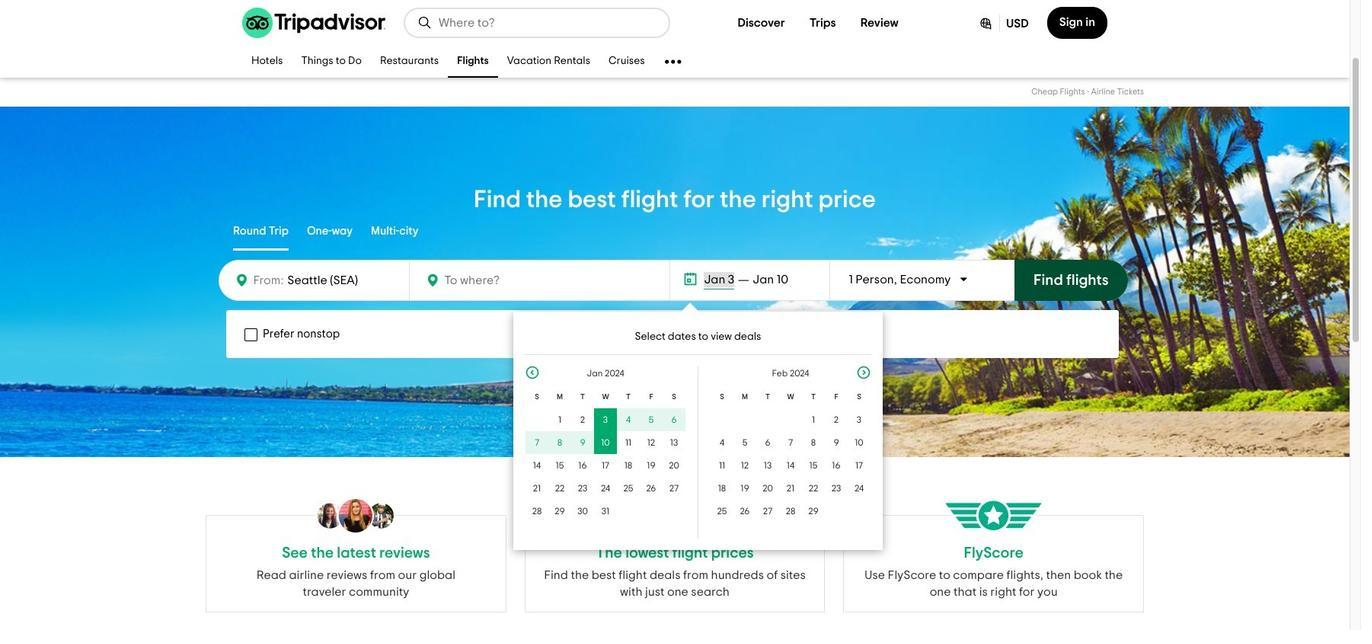 Task type: locate. For each thing, give the bounding box(es) containing it.
Search search field
[[439, 16, 657, 30]]

None search field
[[405, 9, 669, 37]]

From where? text field
[[284, 270, 400, 291]]



Task type: describe. For each thing, give the bounding box(es) containing it.
search image
[[417, 15, 433, 30]]

To where? text field
[[441, 270, 591, 290]]

tripadvisor image
[[242, 8, 385, 38]]



Task type: vqa. For each thing, say whether or not it's contained in the screenshot.
air
no



